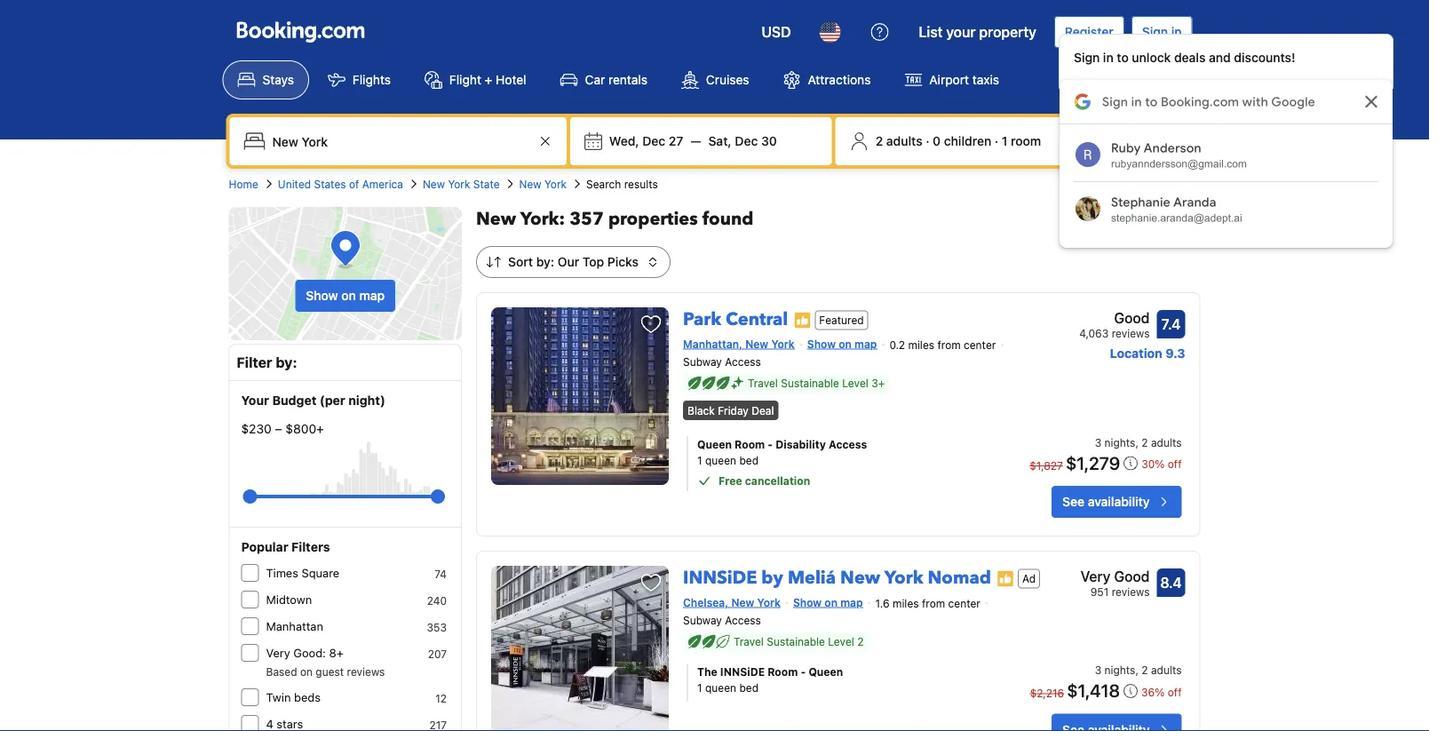 Task type: vqa. For each thing, say whether or not it's contained in the screenshot.
1st nights from the bottom
yes



Task type: locate. For each thing, give the bounding box(es) containing it.
innside right the
[[720, 666, 765, 679]]

0 vertical spatial nights
[[1105, 436, 1136, 449]]

0 vertical spatial sustainable
[[781, 377, 840, 390]]

0 vertical spatial reviews
[[1112, 327, 1150, 339]]

very
[[1081, 568, 1111, 585], [266, 646, 290, 660]]

–
[[275, 422, 282, 436]]

2 good from the top
[[1115, 568, 1150, 585]]

1 vertical spatial very
[[266, 646, 290, 660]]

level for central
[[843, 377, 869, 390]]

show for innside
[[793, 596, 822, 609]]

twin
[[266, 691, 291, 704]]

sort
[[508, 255, 533, 269]]

this property is part of our preferred partner program. it's committed to providing excellent service and good value. it'll pay us a higher commission if you make a booking. image left featured on the right
[[794, 312, 811, 329]]

center down nomad
[[949, 597, 981, 610]]

center right 0.2 at the right top of page
[[964, 339, 996, 351]]

access inside 0.2 miles from center subway access
[[725, 356, 761, 368]]

rentals
[[609, 72, 648, 87]]

0 horizontal spatial in
[[1103, 50, 1114, 65]]

8.4
[[1161, 574, 1182, 591]]

subway inside 1.6 miles from center subway access
[[683, 615, 722, 627]]

2 vertical spatial adults
[[1151, 664, 1182, 677]]

$2,216
[[1030, 687, 1064, 700]]

1 inside the innside room - queen 1 queen bed
[[698, 682, 702, 695]]

access down manhattan, new york
[[725, 356, 761, 368]]

2 vertical spatial show on map
[[793, 596, 863, 609]]

0.2 miles from center subway access
[[683, 339, 996, 368]]

level
[[843, 377, 869, 390], [828, 636, 855, 648]]

1 queen bed
[[698, 454, 759, 466]]

adults up 36% off
[[1151, 664, 1182, 677]]

3 nights , 2 adults up '30%'
[[1095, 436, 1182, 449]]

queen down the
[[705, 682, 737, 695]]

1 vertical spatial this property is part of our preferred partner program. it's committed to providing excellent service and good value. it'll pay us a higher commission if you make a booking. image
[[997, 570, 1015, 588]]

register
[[1065, 24, 1114, 39]]

0 vertical spatial in
[[1172, 24, 1182, 39]]

,
[[1136, 436, 1139, 449], [1136, 664, 1139, 677]]

off right 36%
[[1168, 686, 1182, 699]]

travel for by
[[734, 636, 764, 648]]

new york state link
[[423, 176, 500, 192]]

travel up deal
[[748, 377, 778, 390]]

very up 951
[[1081, 568, 1111, 585]]

access right disability
[[829, 438, 867, 450]]

reviews inside very good 951 reviews
[[1112, 586, 1150, 598]]

0 horizontal spatial dec
[[643, 134, 666, 148]]

2 vertical spatial access
[[725, 615, 761, 627]]

by: left "our"
[[536, 255, 555, 269]]

park
[[683, 307, 721, 332]]

in for sign in
[[1172, 24, 1182, 39]]

travel sustainable level 2
[[734, 636, 864, 648]]

1 3 nights , 2 adults from the top
[[1095, 436, 1182, 449]]

from right 0.2 at the right top of page
[[938, 339, 961, 351]]

night)
[[349, 393, 385, 408]]

sign down register link
[[1074, 50, 1100, 65]]

good left scored 8.4 element
[[1115, 568, 1150, 585]]

miles right 0.2 at the right top of page
[[908, 339, 935, 351]]

meliá
[[788, 566, 836, 590]]

· left 0
[[926, 134, 930, 148]]

stays
[[263, 72, 294, 87]]

reviews for good
[[1112, 586, 1150, 598]]

0 vertical spatial map
[[359, 288, 385, 303]]

off right '30%'
[[1168, 458, 1182, 470]]

1 vertical spatial sustainable
[[767, 636, 825, 648]]

0 horizontal spatial very
[[266, 646, 290, 660]]

1 horizontal spatial ·
[[995, 134, 999, 148]]

subway down chelsea,
[[683, 615, 722, 627]]

- left disability
[[768, 438, 773, 450]]

0 vertical spatial access
[[725, 356, 761, 368]]

1 horizontal spatial by:
[[536, 255, 555, 269]]

1 vertical spatial innside
[[720, 666, 765, 679]]

0 horizontal spatial ·
[[926, 134, 930, 148]]

adults left 0
[[887, 134, 923, 148]]

good element
[[1080, 307, 1150, 329]]

level left 3+
[[843, 377, 869, 390]]

popular
[[241, 540, 288, 554]]

map inside button
[[359, 288, 385, 303]]

12
[[436, 692, 447, 705]]

cruises
[[706, 72, 749, 87]]

new up 1.6
[[841, 566, 881, 590]]

by: right filter
[[276, 354, 297, 371]]

0 vertical spatial 1
[[1002, 134, 1008, 148]]

room down the travel sustainable level 2
[[768, 666, 798, 679]]

1 vertical spatial in
[[1103, 50, 1114, 65]]

by: for filter
[[276, 354, 297, 371]]

subway inside 0.2 miles from center subway access
[[683, 356, 722, 368]]

sign for sign in
[[1142, 24, 1168, 39]]

$800+
[[286, 422, 324, 436]]

york up 'york:'
[[545, 178, 567, 190]]

search button
[[1101, 117, 1200, 165]]

good 4,063 reviews
[[1080, 310, 1150, 339]]

very inside very good 951 reviews
[[1081, 568, 1111, 585]]

1 horizontal spatial search
[[1123, 131, 1179, 151]]

access inside 1.6 miles from center subway access
[[725, 615, 761, 627]]

new york
[[519, 178, 567, 190]]

2 nights from the top
[[1105, 664, 1136, 677]]

0 horizontal spatial queen
[[698, 438, 732, 450]]

very up based
[[266, 646, 290, 660]]

- down the travel sustainable level 2
[[801, 666, 806, 679]]

deals
[[1175, 50, 1206, 65]]

scored 7.4 element
[[1157, 310, 1186, 339]]

0 vertical spatial travel
[[748, 377, 778, 390]]

—
[[691, 134, 701, 148]]

0 vertical spatial queen
[[705, 454, 737, 466]]

sustainable down 0.2 miles from center subway access
[[781, 377, 840, 390]]

times
[[266, 566, 299, 580]]

0 vertical spatial this property is part of our preferred partner program. it's committed to providing excellent service and good value. it'll pay us a higher commission if you make a booking. image
[[794, 312, 811, 329]]

queen up 1 queen bed on the bottom of the page
[[698, 438, 732, 450]]

, for $1,279
[[1136, 436, 1139, 449]]

location 9.3
[[1110, 346, 1186, 361]]

access down chelsea, new york
[[725, 615, 761, 627]]

nights up $1,279
[[1105, 436, 1136, 449]]

miles inside 1.6 miles from center subway access
[[893, 597, 919, 610]]

reviews up location
[[1112, 327, 1150, 339]]

1 vertical spatial good
[[1115, 568, 1150, 585]]

your budget (per night)
[[241, 393, 385, 408]]

0 vertical spatial queen
[[698, 438, 732, 450]]

1 horizontal spatial very
[[1081, 568, 1111, 585]]

subway for innside
[[683, 615, 722, 627]]

2 subway from the top
[[683, 615, 722, 627]]

innside up chelsea, new york
[[683, 566, 757, 590]]

2 vertical spatial 1
[[698, 682, 702, 695]]

children
[[944, 134, 992, 148]]

1 vertical spatial level
[[828, 636, 855, 648]]

adults up 30% off
[[1151, 436, 1182, 449]]

2 left 0
[[876, 134, 883, 148]]

level for by
[[828, 636, 855, 648]]

3 up $1,279
[[1095, 436, 1102, 449]]

4,063
[[1080, 327, 1109, 339]]

3 nights , 2 adults up 36%
[[1095, 664, 1182, 677]]

0 vertical spatial room
[[735, 438, 765, 450]]

0 horizontal spatial this property is part of our preferred partner program. it's committed to providing excellent service and good value. it'll pay us a higher commission if you make a booking. image
[[794, 312, 811, 329]]

room inside the innside room - queen 1 queen bed
[[768, 666, 798, 679]]

2 · from the left
[[995, 134, 999, 148]]

reviews right guest
[[347, 665, 385, 678]]

1 vertical spatial sign
[[1074, 50, 1100, 65]]

room up 1 queen bed on the bottom of the page
[[735, 438, 765, 450]]

0.2
[[890, 339, 905, 351]]

by
[[762, 566, 784, 590]]

center inside 1.6 miles from center subway access
[[949, 597, 981, 610]]

chelsea, new york
[[683, 596, 781, 609]]

0 vertical spatial center
[[964, 339, 996, 351]]

3+
[[872, 377, 885, 390]]

queen
[[698, 438, 732, 450], [809, 666, 843, 679]]

1 vertical spatial 3
[[1095, 664, 1102, 677]]

2 , from the top
[[1136, 664, 1139, 677]]

2 adults · 0 children · 1 room
[[876, 134, 1042, 148]]

good:
[[294, 646, 326, 660]]

3 up $1,418
[[1095, 664, 1102, 677]]

1 vertical spatial from
[[922, 597, 946, 610]]

1 vertical spatial off
[[1168, 686, 1182, 699]]

951
[[1091, 586, 1109, 598]]

0 vertical spatial show
[[306, 288, 338, 303]]

usd
[[762, 24, 791, 40]]

black
[[688, 404, 715, 417]]

2 off from the top
[[1168, 686, 1182, 699]]

1 vertical spatial search
[[586, 178, 621, 190]]

, for $1,418
[[1136, 664, 1139, 677]]

travel
[[748, 377, 778, 390], [734, 636, 764, 648]]

1 vertical spatial travel
[[734, 636, 764, 648]]

popular filters
[[241, 540, 330, 554]]

1 vertical spatial show
[[807, 338, 836, 350]]

miles right 1.6
[[893, 597, 919, 610]]

1 horizontal spatial this property is part of our preferred partner program. it's committed to providing excellent service and good value. it'll pay us a higher commission if you make a booking. image
[[997, 570, 1015, 588]]

1 down the
[[698, 682, 702, 695]]

0 horizontal spatial search
[[586, 178, 621, 190]]

Where are you going? field
[[265, 125, 535, 157]]

30%
[[1142, 458, 1165, 470]]

(per
[[320, 393, 345, 408]]

-
[[768, 438, 773, 450], [801, 666, 806, 679]]

1 left 'room'
[[1002, 134, 1008, 148]]

0 vertical spatial very
[[1081, 568, 1111, 585]]

1 horizontal spatial this property is part of our preferred partner program. it's committed to providing excellent service and good value. it'll pay us a higher commission if you make a booking. image
[[997, 570, 1015, 588]]

1 vertical spatial -
[[801, 666, 806, 679]]

1 vertical spatial room
[[768, 666, 798, 679]]

york up 1.6
[[885, 566, 924, 590]]

travel down chelsea, new york
[[734, 636, 764, 648]]

this property is part of our preferred partner program. it's committed to providing excellent service and good value. it'll pay us a higher commission if you make a booking. image
[[794, 312, 811, 329], [997, 570, 1015, 588]]

flights link
[[313, 60, 406, 100]]

1 3 from the top
[[1095, 436, 1102, 449]]

0 vertical spatial show on map
[[306, 288, 385, 303]]

0 vertical spatial sign
[[1142, 24, 1168, 39]]

1 vertical spatial center
[[949, 597, 981, 610]]

york left the state
[[448, 178, 470, 190]]

show for park
[[807, 338, 836, 350]]

wed, dec 27 — sat, dec 30
[[609, 134, 777, 148]]

this property is part of our preferred partner program. it's committed to providing excellent service and good value. it'll pay us a higher commission if you make a booking. image left ad
[[997, 570, 1015, 588]]

bed inside the innside room - queen 1 queen bed
[[740, 682, 759, 695]]

subway down 'manhattan,'
[[683, 356, 722, 368]]

1 down black
[[698, 454, 702, 466]]

good
[[1115, 310, 1150, 327], [1115, 568, 1150, 585]]

1 good from the top
[[1115, 310, 1150, 327]]

flight + hotel
[[450, 72, 527, 87]]

1 vertical spatial subway
[[683, 615, 722, 627]]

1 vertical spatial queen
[[809, 666, 843, 679]]

1 vertical spatial show on map
[[807, 338, 877, 350]]

in up "sign in to unlock deals and discounts!"
[[1172, 24, 1182, 39]]

booking.com image
[[237, 21, 365, 43]]

from inside 0.2 miles from center subway access
[[938, 339, 961, 351]]

in left to
[[1103, 50, 1114, 65]]

1 horizontal spatial sign
[[1142, 24, 1168, 39]]

reviews right 951
[[1112, 586, 1150, 598]]

1 subway from the top
[[683, 356, 722, 368]]

chelsea,
[[683, 596, 729, 609]]

queen room - disability access link
[[698, 436, 998, 452]]

1 nights from the top
[[1105, 436, 1136, 449]]

very good: 8+
[[266, 646, 344, 660]]

from for innside by meliá new york nomad
[[922, 597, 946, 610]]

queen up free
[[705, 454, 737, 466]]

new down the state
[[476, 207, 516, 231]]

1 vertical spatial this property is part of our preferred partner program. it's committed to providing excellent service and good value. it'll pay us a higher commission if you make a booking. image
[[997, 570, 1015, 588]]

nights up $1,418
[[1105, 664, 1136, 677]]

queen inside the queen room - disability access link
[[698, 438, 732, 450]]

flights
[[353, 72, 391, 87]]

1 vertical spatial adults
[[1151, 436, 1182, 449]]

miles inside 0.2 miles from center subway access
[[908, 339, 935, 351]]

0 horizontal spatial this property is part of our preferred partner program. it's committed to providing excellent service and good value. it'll pay us a higher commission if you make a booking. image
[[794, 312, 811, 329]]

miles for park central
[[908, 339, 935, 351]]

2 vertical spatial show
[[793, 596, 822, 609]]

1 vertical spatial nights
[[1105, 664, 1136, 677]]

flight
[[450, 72, 481, 87]]

this property is part of our preferred partner program. it's committed to providing excellent service and good value. it'll pay us a higher commission if you make a booking. image left featured on the right
[[794, 312, 811, 329]]

1 horizontal spatial dec
[[735, 134, 758, 148]]

353
[[427, 621, 447, 633]]

2 vertical spatial map
[[841, 596, 863, 609]]

park central image
[[491, 307, 669, 485]]

0 horizontal spatial sign
[[1074, 50, 1100, 65]]

car rentals
[[585, 72, 648, 87]]

manhattan
[[266, 620, 323, 633]]

1 vertical spatial miles
[[893, 597, 919, 610]]

travel sustainable level 3+
[[748, 377, 885, 390]]

subway
[[683, 356, 722, 368], [683, 615, 722, 627]]

0 vertical spatial off
[[1168, 458, 1182, 470]]

3
[[1095, 436, 1102, 449], [1095, 664, 1102, 677]]

car rentals link
[[545, 60, 663, 100]]

1 queen from the top
[[705, 454, 737, 466]]

york inside new york state link
[[448, 178, 470, 190]]

0 vertical spatial 3
[[1095, 436, 1102, 449]]

2 3 nights , 2 adults from the top
[[1095, 664, 1182, 677]]

0 vertical spatial good
[[1115, 310, 1150, 327]]

cancellation
[[745, 474, 811, 487]]

1 vertical spatial access
[[829, 438, 867, 450]]

show on map
[[306, 288, 385, 303], [807, 338, 877, 350], [793, 596, 863, 609]]

1 vertical spatial ,
[[1136, 664, 1139, 677]]

1 horizontal spatial room
[[768, 666, 798, 679]]

1 vertical spatial reviews
[[1112, 586, 1150, 598]]

sign up unlock
[[1142, 24, 1168, 39]]

reviews
[[1112, 327, 1150, 339], [1112, 586, 1150, 598], [347, 665, 385, 678]]

show on map inside button
[[306, 288, 385, 303]]

1 vertical spatial bed
[[740, 682, 759, 695]]

0 vertical spatial search
[[1123, 131, 1179, 151]]

0 vertical spatial level
[[843, 377, 869, 390]]

1 off from the top
[[1168, 458, 1182, 470]]

0 vertical spatial miles
[[908, 339, 935, 351]]

2 bed from the top
[[740, 682, 759, 695]]

york:
[[520, 207, 565, 231]]

2 3 from the top
[[1095, 664, 1102, 677]]

level up the innside room - queen link on the bottom
[[828, 636, 855, 648]]

0 vertical spatial by:
[[536, 255, 555, 269]]

0 vertical spatial ,
[[1136, 436, 1139, 449]]

1 vertical spatial 3 nights , 2 adults
[[1095, 664, 1182, 677]]

this property is part of our preferred partner program. it's committed to providing excellent service and good value. it'll pay us a higher commission if you make a booking. image
[[794, 312, 811, 329], [997, 570, 1015, 588]]

center for innside by meliá new york nomad
[[949, 597, 981, 610]]

deal
[[752, 404, 774, 417]]

357
[[570, 207, 604, 231]]

queen inside the innside room - queen 1 queen bed
[[705, 682, 737, 695]]

center inside 0.2 miles from center subway access
[[964, 339, 996, 351]]

this property is part of our preferred partner program. it's committed to providing excellent service and good value. it'll pay us a higher commission if you make a booking. image left ad
[[997, 570, 1015, 588]]

2 up '30%'
[[1142, 436, 1148, 449]]

1 dec from the left
[[643, 134, 666, 148]]

0 vertical spatial from
[[938, 339, 961, 351]]

- inside the innside room - queen 1 queen bed
[[801, 666, 806, 679]]

dec left 30
[[735, 134, 758, 148]]

new right america
[[423, 178, 445, 190]]

27
[[669, 134, 684, 148]]

2 up 36%
[[1142, 664, 1148, 677]]

0 horizontal spatial by:
[[276, 354, 297, 371]]

sign
[[1142, 24, 1168, 39], [1074, 50, 1100, 65]]

center for park central
[[964, 339, 996, 351]]

30% off
[[1142, 458, 1182, 470]]

to
[[1117, 50, 1129, 65]]

1 inside button
[[1002, 134, 1008, 148]]

1 horizontal spatial -
[[801, 666, 806, 679]]

picks
[[608, 255, 639, 269]]

0 vertical spatial adults
[[887, 134, 923, 148]]

2 queen from the top
[[705, 682, 737, 695]]

search down unlock
[[1123, 131, 1179, 151]]

1 horizontal spatial queen
[[809, 666, 843, 679]]

nights for $1,279
[[1105, 436, 1136, 449]]

good up location
[[1115, 310, 1150, 327]]

states
[[314, 178, 346, 190]]

bed down the travel sustainable level 2
[[740, 682, 759, 695]]

group
[[250, 482, 438, 511]]

1 horizontal spatial in
[[1172, 24, 1182, 39]]

in for sign in to unlock deals and discounts!
[[1103, 50, 1114, 65]]

0 vertical spatial bed
[[740, 454, 759, 466]]

2 vertical spatial reviews
[[347, 665, 385, 678]]

sustainable up the innside room - queen 1 queen bed
[[767, 636, 825, 648]]

very for good
[[1081, 568, 1111, 585]]

207
[[428, 648, 447, 660]]

search for search results
[[586, 178, 621, 190]]

wed, dec 27 button
[[602, 125, 691, 157]]

new down the central
[[746, 338, 769, 350]]

times square
[[266, 566, 340, 580]]

home link
[[229, 176, 258, 192]]

dec left 27
[[643, 134, 666, 148]]

1 vertical spatial queen
[[705, 682, 737, 695]]

0 vertical spatial subway
[[683, 356, 722, 368]]

from inside 1.6 miles from center subway access
[[922, 597, 946, 610]]

from down nomad
[[922, 597, 946, 610]]

0 vertical spatial 3 nights , 2 adults
[[1095, 436, 1182, 449]]

0 horizontal spatial -
[[768, 438, 773, 450]]

sustainable for central
[[781, 377, 840, 390]]

0 vertical spatial this property is part of our preferred partner program. it's committed to providing excellent service and good value. it'll pay us a higher commission if you make a booking. image
[[794, 312, 811, 329]]

usd button
[[751, 11, 802, 53]]

· right the children in the top of the page
[[995, 134, 999, 148]]

search up new york: 357 properties found
[[586, 178, 621, 190]]

1 vertical spatial map
[[855, 338, 877, 350]]

map for innside
[[841, 596, 863, 609]]

queen down the travel sustainable level 2
[[809, 666, 843, 679]]

bed up free cancellation
[[740, 454, 759, 466]]

center
[[964, 339, 996, 351], [949, 597, 981, 610]]

innside
[[683, 566, 757, 590], [720, 666, 765, 679]]

this property is part of our preferred partner program. it's committed to providing excellent service and good value. it'll pay us a higher commission if you make a booking. image for innside by meliá new york nomad
[[997, 570, 1015, 588]]

search inside button
[[1123, 131, 1179, 151]]

1 , from the top
[[1136, 436, 1139, 449]]

based
[[266, 665, 297, 678]]

1 vertical spatial by:
[[276, 354, 297, 371]]



Task type: describe. For each thing, give the bounding box(es) containing it.
wed,
[[609, 134, 639, 148]]

sign for sign in to unlock deals and discounts!
[[1074, 50, 1100, 65]]

adults for $1,279
[[1151, 436, 1182, 449]]

new york link
[[519, 176, 567, 192]]

innside by meliá new york nomad link
[[683, 559, 992, 590]]

property
[[980, 24, 1037, 40]]

+
[[485, 72, 493, 87]]

york down the central
[[772, 338, 795, 350]]

search for search
[[1123, 131, 1179, 151]]

this property is part of our preferred partner program. it's committed to providing excellent service and good value. it'll pay us a higher commission if you make a booking. image for park central
[[794, 312, 811, 329]]

attractions link
[[768, 60, 886, 100]]

3 nights , 2 adults for $1,279
[[1095, 436, 1182, 449]]

top
[[583, 255, 604, 269]]

show on map for innside
[[793, 596, 863, 609]]

list your property
[[919, 24, 1037, 40]]

2 dec from the left
[[735, 134, 758, 148]]

this property is part of our preferred partner program. it's committed to providing excellent service and good value. it'll pay us a higher commission if you make a booking. image for park central
[[794, 312, 811, 329]]

1 · from the left
[[926, 134, 930, 148]]

car
[[585, 72, 605, 87]]

4
[[266, 717, 273, 731]]

$1,279
[[1066, 452, 1121, 473]]

miles for innside by meliá new york nomad
[[893, 597, 919, 610]]

show on map for park
[[807, 338, 877, 350]]

9.3
[[1166, 346, 1186, 361]]

good inside very good 951 reviews
[[1115, 568, 1150, 585]]

1.6 miles from center subway access
[[683, 597, 981, 627]]

1 vertical spatial 1
[[698, 454, 702, 466]]

show inside button
[[306, 288, 338, 303]]

airport taxis link
[[890, 60, 1015, 100]]

state
[[473, 178, 500, 190]]

new up 'york:'
[[519, 178, 542, 190]]

central
[[726, 307, 788, 332]]

airport taxis
[[930, 72, 1000, 87]]

location
[[1110, 346, 1163, 361]]

0 vertical spatial -
[[768, 438, 773, 450]]

featured
[[819, 314, 864, 327]]

your
[[241, 393, 269, 408]]

36%
[[1142, 686, 1165, 699]]

manhattan,
[[683, 338, 743, 350]]

map for park
[[855, 338, 877, 350]]

access for central
[[725, 356, 761, 368]]

on inside button
[[341, 288, 356, 303]]

off for $1,418
[[1168, 686, 1182, 699]]

see availability link
[[1052, 486, 1182, 518]]

very good element
[[1081, 566, 1150, 587]]

0 horizontal spatial room
[[735, 438, 765, 450]]

2 inside button
[[876, 134, 883, 148]]

by: for sort
[[536, 255, 555, 269]]

74
[[435, 568, 447, 580]]

0 vertical spatial innside
[[683, 566, 757, 590]]

york down by
[[757, 596, 781, 609]]

square
[[302, 566, 340, 580]]

york inside new york link
[[545, 178, 567, 190]]

very for good:
[[266, 646, 290, 660]]

sign in link
[[1132, 16, 1193, 48]]

park central
[[683, 307, 788, 332]]

guest
[[316, 665, 344, 678]]

off for $1,279
[[1168, 458, 1182, 470]]

sat, dec 30 button
[[701, 125, 784, 157]]

disability
[[776, 438, 826, 450]]

3 for $1,279
[[1095, 436, 1102, 449]]

midtown
[[266, 593, 312, 606]]

subway for park
[[683, 356, 722, 368]]

0
[[933, 134, 941, 148]]

access inside the queen room - disability access link
[[829, 438, 867, 450]]

2 up the innside room - queen link on the bottom
[[858, 636, 864, 648]]

taxis
[[973, 72, 1000, 87]]

united states of america link
[[278, 176, 403, 192]]

availability
[[1088, 494, 1150, 509]]

sort by: our top picks
[[508, 255, 639, 269]]

list your property link
[[908, 11, 1047, 53]]

hotel
[[496, 72, 527, 87]]

free
[[719, 474, 743, 487]]

stays link
[[223, 60, 309, 100]]

home
[[229, 178, 258, 190]]

sustainable for by
[[767, 636, 825, 648]]

new right chelsea,
[[732, 596, 755, 609]]

search results
[[586, 178, 658, 190]]

4 stars
[[266, 717, 303, 731]]

york inside innside by meliá new york nomad link
[[885, 566, 924, 590]]

queen inside the innside room - queen 1 queen bed
[[809, 666, 843, 679]]

new york state
[[423, 178, 500, 190]]

the
[[698, 666, 718, 679]]

scored 8.4 element
[[1157, 569, 1186, 597]]

see availability
[[1063, 494, 1150, 509]]

of
[[349, 178, 359, 190]]

8+
[[329, 646, 344, 660]]

from for park central
[[938, 339, 961, 351]]

attractions
[[808, 72, 871, 87]]

stars
[[277, 717, 303, 731]]

adults for $1,418
[[1151, 664, 1182, 677]]

filters
[[292, 540, 330, 554]]

see
[[1063, 494, 1085, 509]]

good inside "good 4,063 reviews"
[[1115, 310, 1150, 327]]

3 nights , 2 adults for $1,418
[[1095, 664, 1182, 677]]

$1,418
[[1067, 680, 1120, 701]]

found
[[703, 207, 754, 231]]

flight + hotel link
[[410, 60, 542, 100]]

this property is part of our preferred partner program. it's committed to providing excellent service and good value. it'll pay us a higher commission if you make a booking. image for innside by meliá new york nomad
[[997, 570, 1015, 588]]

innside inside the innside room - queen 1 queen bed
[[720, 666, 765, 679]]

travel for central
[[748, 377, 778, 390]]

1 bed from the top
[[740, 454, 759, 466]]

innside by meliá new york nomad image
[[491, 566, 669, 731]]

your
[[947, 24, 976, 40]]

nights for $1,418
[[1105, 664, 1136, 677]]

our
[[558, 255, 579, 269]]

access for by
[[725, 615, 761, 627]]

the innside room - queen link
[[698, 664, 998, 680]]

nomad
[[928, 566, 992, 590]]

sign in
[[1142, 24, 1182, 39]]

results
[[624, 178, 658, 190]]

budget
[[272, 393, 317, 408]]

2 adults · 0 children · 1 room button
[[843, 124, 1091, 158]]

twin beds
[[266, 691, 321, 704]]

adults inside 2 adults · 0 children · 1 room button
[[887, 134, 923, 148]]

$230
[[241, 422, 272, 436]]

discounts!
[[1234, 50, 1296, 65]]

reviews inside "good 4,063 reviews"
[[1112, 327, 1150, 339]]

search results updated. new york: 357 properties found. element
[[476, 207, 1201, 232]]

manhattan, new york
[[683, 338, 795, 350]]

reviews for on
[[347, 665, 385, 678]]

3 for $1,418
[[1095, 664, 1102, 677]]

unlock
[[1132, 50, 1171, 65]]

park central link
[[683, 300, 788, 332]]



